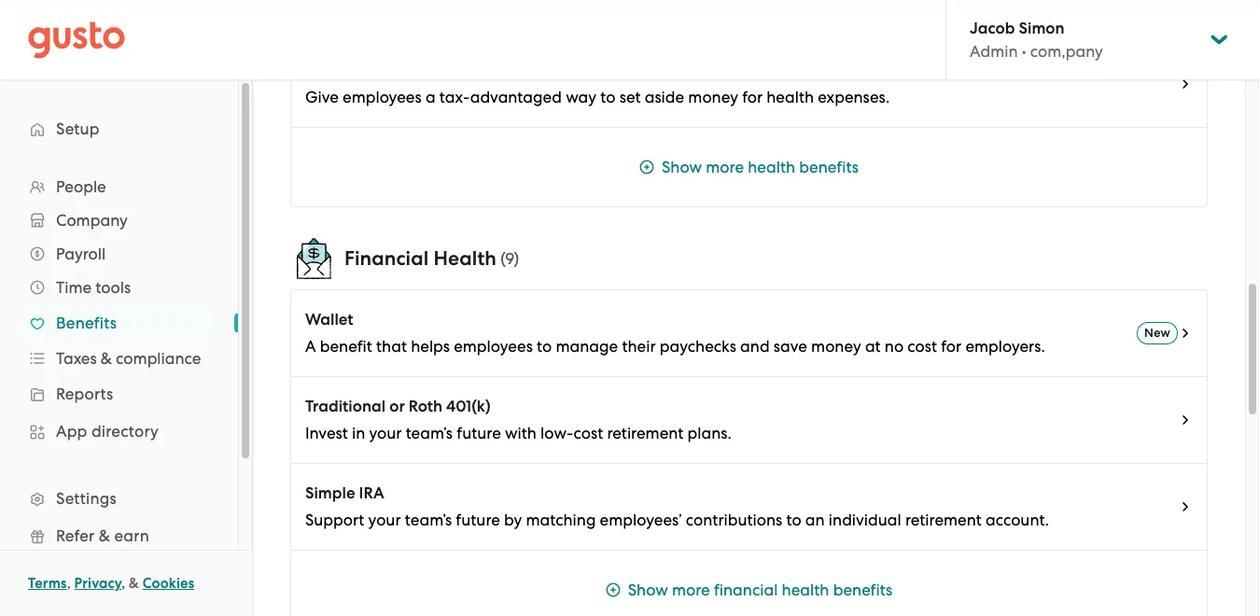 Task type: vqa. For each thing, say whether or not it's contained in the screenshot.
Back corresponding to Back to timeline
no



Task type: describe. For each thing, give the bounding box(es) containing it.
account.
[[986, 511, 1050, 529]]

wallet
[[305, 310, 353, 330]]

invest
[[305, 424, 348, 443]]

compliance
[[116, 349, 201, 368]]

more for financial
[[672, 581, 710, 600]]

save
[[774, 337, 808, 356]]

com,pany
[[1031, 42, 1104, 61]]

terms
[[28, 575, 67, 592]]

time tools button
[[19, 271, 219, 304]]

taxes & compliance
[[56, 349, 201, 368]]

advantaged
[[470, 88, 562, 106]]

a
[[305, 337, 316, 356]]

& for compliance
[[101, 349, 112, 368]]

privacy link
[[74, 575, 122, 592]]

individual
[[829, 511, 902, 529]]

your inside traditional or roth 401(k) invest in your team's future with low-cost retirement plans.
[[369, 424, 402, 443]]

new
[[1145, 326, 1171, 340]]

matching
[[526, 511, 596, 529]]

or
[[390, 397, 405, 416]]

ira
[[359, 484, 384, 503]]

simon
[[1019, 19, 1065, 38]]

earn
[[114, 527, 149, 545]]

health
[[434, 247, 497, 271]]

expenses.
[[818, 88, 890, 106]]

for inside wallet a benefit that helps employees to manage their paychecks and save money at no cost for employers.
[[942, 337, 962, 356]]

traditional
[[305, 397, 386, 416]]

money inside wallet a benefit that helps employees to manage their paychecks and save money at no cost for employers.
[[812, 337, 862, 356]]

payroll
[[56, 245, 106, 263]]

flexible
[[305, 61, 362, 80]]

with
[[505, 424, 537, 443]]

plans.
[[688, 424, 732, 443]]

taxes
[[56, 349, 97, 368]]

people
[[56, 177, 106, 196]]

directory
[[91, 422, 159, 441]]

more for health
[[706, 158, 744, 176]]

helps
[[411, 337, 450, 356]]

privacy
[[74, 575, 122, 592]]

low-
[[541, 424, 574, 443]]

employees'
[[600, 511, 682, 529]]

company button
[[19, 204, 219, 237]]

roth
[[409, 397, 443, 416]]

gusto navigation element
[[0, 80, 238, 616]]

benefits link
[[19, 306, 219, 340]]

at
[[866, 337, 881, 356]]

app directory
[[56, 422, 159, 441]]

to inside flexible spending account - medical give employees a tax-advantaged way to set aside money for health expenses.
[[601, 88, 616, 106]]

team's inside simple ira support your team's future by matching employees' contributions to an individual retirement account.
[[405, 511, 452, 529]]

account
[[440, 61, 500, 80]]

reports
[[56, 385, 113, 403]]

employees inside wallet a benefit that helps employees to manage their paychecks and save money at no cost for employers.
[[454, 337, 533, 356]]

flexible spending account - medical list
[[290, 0, 1208, 207]]

financial
[[714, 581, 778, 600]]

cost inside traditional or roth 401(k) invest in your team's future with low-cost retirement plans.
[[574, 424, 604, 443]]

2 , from the left
[[122, 575, 125, 592]]

taxes & compliance button
[[19, 342, 219, 375]]

health inside 'button'
[[782, 581, 830, 600]]

401(k)
[[446, 397, 491, 416]]

•
[[1022, 42, 1027, 61]]

future inside simple ira support your team's future by matching employees' contributions to an individual retirement account.
[[456, 511, 500, 529]]

show more financial health benefits button
[[291, 551, 1207, 616]]

show for show more health benefits
[[662, 158, 702, 176]]

employers.
[[966, 337, 1046, 356]]

wallet a benefit that helps employees to manage their paychecks and save money at no cost for employers.
[[305, 310, 1046, 356]]

traditional or roth 401(k) invest in your team's future with low-cost retirement plans.
[[305, 397, 732, 443]]

spending
[[366, 61, 436, 80]]

setup
[[56, 120, 100, 138]]

employees inside flexible spending account - medical give employees a tax-advantaged way to set aside money for health expenses.
[[343, 88, 422, 106]]

jacob
[[970, 19, 1015, 38]]

tax-
[[440, 88, 470, 106]]

opens in current tab image for traditional or roth 401(k)
[[1178, 413, 1193, 428]]

medical
[[514, 61, 574, 80]]

your inside simple ira support your team's future by matching employees' contributions to an individual retirement account.
[[368, 511, 401, 529]]

retirement inside traditional or roth 401(k) invest in your team's future with low-cost retirement plans.
[[607, 424, 684, 443]]

reports link
[[19, 377, 219, 411]]

and
[[741, 337, 770, 356]]

payroll button
[[19, 237, 219, 271]]

to inside simple ira support your team's future by matching employees' contributions to an individual retirement account.
[[787, 511, 802, 529]]

simple
[[305, 484, 355, 503]]

financial
[[345, 247, 429, 271]]

terms , privacy , & cookies
[[28, 575, 195, 592]]

& for earn
[[99, 527, 110, 545]]

simple ira support your team's future by matching employees' contributions to an individual retirement account.
[[305, 484, 1050, 529]]

aside
[[645, 88, 685, 106]]

a
[[426, 88, 436, 106]]



Task type: locate. For each thing, give the bounding box(es) containing it.
their
[[622, 337, 656, 356]]

1 , from the left
[[67, 575, 71, 592]]

2 opens in current tab image from the top
[[1178, 326, 1193, 341]]

cost
[[908, 337, 938, 356], [574, 424, 604, 443]]

show down employees'
[[628, 581, 668, 600]]

& left earn
[[99, 527, 110, 545]]

list
[[0, 170, 238, 616], [290, 289, 1208, 616]]

1 horizontal spatial to
[[601, 88, 616, 106]]

& inside refer & earn link
[[99, 527, 110, 545]]

, left the privacy link
[[67, 575, 71, 592]]

that
[[376, 337, 407, 356]]

1 vertical spatial future
[[456, 511, 500, 529]]

0 vertical spatial to
[[601, 88, 616, 106]]

0 vertical spatial future
[[457, 424, 501, 443]]

1 horizontal spatial employees
[[454, 337, 533, 356]]

tools
[[95, 278, 131, 297]]

for left employers.
[[942, 337, 962, 356]]

admin
[[970, 42, 1018, 61]]

1 vertical spatial retirement
[[906, 511, 982, 529]]

app
[[56, 422, 87, 441]]

to left an
[[787, 511, 802, 529]]

time tools
[[56, 278, 131, 297]]

0 vertical spatial &
[[101, 349, 112, 368]]

future inside traditional or roth 401(k) invest in your team's future with low-cost retirement plans.
[[457, 424, 501, 443]]

benefits inside 'button'
[[834, 581, 893, 600]]

to left manage
[[537, 337, 552, 356]]

(
[[501, 249, 505, 268]]

future left by
[[456, 511, 500, 529]]

refer & earn
[[56, 527, 149, 545]]

0 vertical spatial money
[[689, 88, 739, 106]]

manage
[[556, 337, 618, 356]]

benefits down the expenses.
[[800, 158, 859, 176]]

0 horizontal spatial ,
[[67, 575, 71, 592]]

1 vertical spatial your
[[368, 511, 401, 529]]

retirement left plans.
[[607, 424, 684, 443]]

list containing people
[[0, 170, 238, 616]]

0 vertical spatial health
[[767, 88, 814, 106]]

refer
[[56, 527, 95, 545]]

benefit
[[320, 337, 372, 356]]

& inside taxes & compliance dropdown button
[[101, 349, 112, 368]]

way
[[566, 88, 597, 106]]

team's down roth
[[406, 424, 453, 443]]

2 vertical spatial health
[[782, 581, 830, 600]]

0 horizontal spatial to
[[537, 337, 552, 356]]

show more health benefits button
[[291, 128, 1207, 206]]

& left cookies button
[[129, 575, 139, 592]]

& right 'taxes'
[[101, 349, 112, 368]]

show
[[662, 158, 702, 176], [628, 581, 668, 600]]

set
[[620, 88, 641, 106]]

financial health ( 9 )
[[345, 247, 519, 271]]

2 vertical spatial &
[[129, 575, 139, 592]]

1 horizontal spatial ,
[[122, 575, 125, 592]]

9
[[505, 249, 514, 268]]

0 horizontal spatial money
[[689, 88, 739, 106]]

contributions
[[686, 511, 783, 529]]

0 horizontal spatial cost
[[574, 424, 604, 443]]

app directory link
[[19, 415, 219, 448]]

list containing wallet
[[290, 289, 1208, 616]]

cookies button
[[143, 572, 195, 595]]

benefits down individual
[[834, 581, 893, 600]]

-
[[504, 61, 510, 80]]

3 opens in current tab image from the top
[[1178, 413, 1193, 428]]

benefits
[[56, 314, 117, 332]]

0 horizontal spatial list
[[0, 170, 238, 616]]

refer & earn link
[[19, 519, 219, 553]]

1 vertical spatial show
[[628, 581, 668, 600]]

cost right 'with' on the left of the page
[[574, 424, 604, 443]]

1 vertical spatial benefits
[[834, 581, 893, 600]]

future down the 401(k)
[[457, 424, 501, 443]]

terms link
[[28, 575, 67, 592]]

more inside 'button'
[[672, 581, 710, 600]]

show down aside
[[662, 158, 702, 176]]

an
[[806, 511, 825, 529]]

0 vertical spatial benefits
[[800, 158, 859, 176]]

money inside flexible spending account - medical give employees a tax-advantaged way to set aside money for health expenses.
[[689, 88, 739, 106]]

1 horizontal spatial cost
[[908, 337, 938, 356]]

show inside 'button'
[[628, 581, 668, 600]]

show more financial health benefits
[[628, 581, 893, 600]]

money
[[689, 88, 739, 106], [812, 337, 862, 356]]

show for show more financial health benefits
[[628, 581, 668, 600]]

team's inside traditional or roth 401(k) invest in your team's future with low-cost retirement plans.
[[406, 424, 453, 443]]

1 vertical spatial team's
[[405, 511, 452, 529]]

jacob simon admin • com,pany
[[970, 19, 1104, 61]]

1 opens in current tab image from the top
[[1178, 77, 1193, 92]]

0 vertical spatial more
[[706, 158, 744, 176]]

for
[[743, 88, 763, 106], [942, 337, 962, 356]]

cost right no
[[908, 337, 938, 356]]

0 vertical spatial your
[[369, 424, 402, 443]]

for inside flexible spending account - medical give employees a tax-advantaged way to set aside money for health expenses.
[[743, 88, 763, 106]]

opens in current tab image inside flexible spending account - medical list
[[1178, 77, 1193, 92]]

1 vertical spatial employees
[[454, 337, 533, 356]]

0 vertical spatial cost
[[908, 337, 938, 356]]

0 vertical spatial team's
[[406, 424, 453, 443]]

0 vertical spatial for
[[743, 88, 763, 106]]

time
[[56, 278, 92, 297]]

people button
[[19, 170, 219, 204]]

to left set
[[601, 88, 616, 106]]

setup link
[[19, 112, 219, 146]]

retirement inside simple ira support your team's future by matching employees' contributions to an individual retirement account.
[[906, 511, 982, 529]]

money left at on the right bottom
[[812, 337, 862, 356]]

future
[[457, 424, 501, 443], [456, 511, 500, 529]]

0 horizontal spatial for
[[743, 88, 763, 106]]

settings link
[[19, 482, 219, 515]]

opens in current tab image
[[1178, 77, 1193, 92], [1178, 326, 1193, 341], [1178, 413, 1193, 428], [1178, 500, 1193, 515]]

to
[[601, 88, 616, 106], [537, 337, 552, 356], [787, 511, 802, 529]]

more
[[706, 158, 744, 176], [672, 581, 710, 600]]

1 horizontal spatial list
[[290, 289, 1208, 616]]

1 vertical spatial cost
[[574, 424, 604, 443]]

benefits inside button
[[800, 158, 859, 176]]

opens in current tab image for flexible spending account - medical
[[1178, 77, 1193, 92]]

1 horizontal spatial for
[[942, 337, 962, 356]]

paychecks
[[660, 337, 737, 356]]

1 vertical spatial to
[[537, 337, 552, 356]]

more inside button
[[706, 158, 744, 176]]

show more health benefits
[[662, 158, 859, 176]]

team's left by
[[405, 511, 452, 529]]

, left cookies button
[[122, 575, 125, 592]]

1 horizontal spatial money
[[812, 337, 862, 356]]

your
[[369, 424, 402, 443], [368, 511, 401, 529]]

health
[[767, 88, 814, 106], [748, 158, 796, 176], [782, 581, 830, 600]]

for up show more health benefits button
[[743, 88, 763, 106]]

money right aside
[[689, 88, 739, 106]]

opens in current tab image for simple ira
[[1178, 500, 1193, 515]]

1 vertical spatial money
[[812, 337, 862, 356]]

1 vertical spatial health
[[748, 158, 796, 176]]

cost inside wallet a benefit that helps employees to manage their paychecks and save money at no cost for employers.
[[908, 337, 938, 356]]

your down ira
[[368, 511, 401, 529]]

by
[[504, 511, 522, 529]]

2 horizontal spatial to
[[787, 511, 802, 529]]

employees down "spending"
[[343, 88, 422, 106]]

0 vertical spatial show
[[662, 158, 702, 176]]

health inside flexible spending account - medical give employees a tax-advantaged way to set aside money for health expenses.
[[767, 88, 814, 106]]

cookies
[[143, 575, 195, 592]]

home image
[[28, 21, 125, 58]]

in
[[352, 424, 365, 443]]

show inside button
[[662, 158, 702, 176]]

0 vertical spatial retirement
[[607, 424, 684, 443]]

1 vertical spatial &
[[99, 527, 110, 545]]

0 horizontal spatial retirement
[[607, 424, 684, 443]]

no
[[885, 337, 904, 356]]

2 vertical spatial to
[[787, 511, 802, 529]]

0 horizontal spatial employees
[[343, 88, 422, 106]]

settings
[[56, 489, 117, 508]]

employees
[[343, 88, 422, 106], [454, 337, 533, 356]]

1 vertical spatial more
[[672, 581, 710, 600]]

employees right helps
[[454, 337, 533, 356]]

give
[[305, 88, 339, 106]]

to inside wallet a benefit that helps employees to manage their paychecks and save money at no cost for employers.
[[537, 337, 552, 356]]

1 vertical spatial for
[[942, 337, 962, 356]]

benefits
[[800, 158, 859, 176], [834, 581, 893, 600]]

retirement
[[607, 424, 684, 443], [906, 511, 982, 529]]

)
[[514, 249, 519, 268]]

health inside button
[[748, 158, 796, 176]]

4 opens in current tab image from the top
[[1178, 500, 1193, 515]]

1 horizontal spatial retirement
[[906, 511, 982, 529]]

support
[[305, 511, 365, 529]]

flexible spending account - medical give employees a tax-advantaged way to set aside money for health expenses.
[[305, 61, 890, 106]]

0 vertical spatial employees
[[343, 88, 422, 106]]

your right the in
[[369, 424, 402, 443]]

retirement left account.
[[906, 511, 982, 529]]

company
[[56, 211, 128, 230]]



